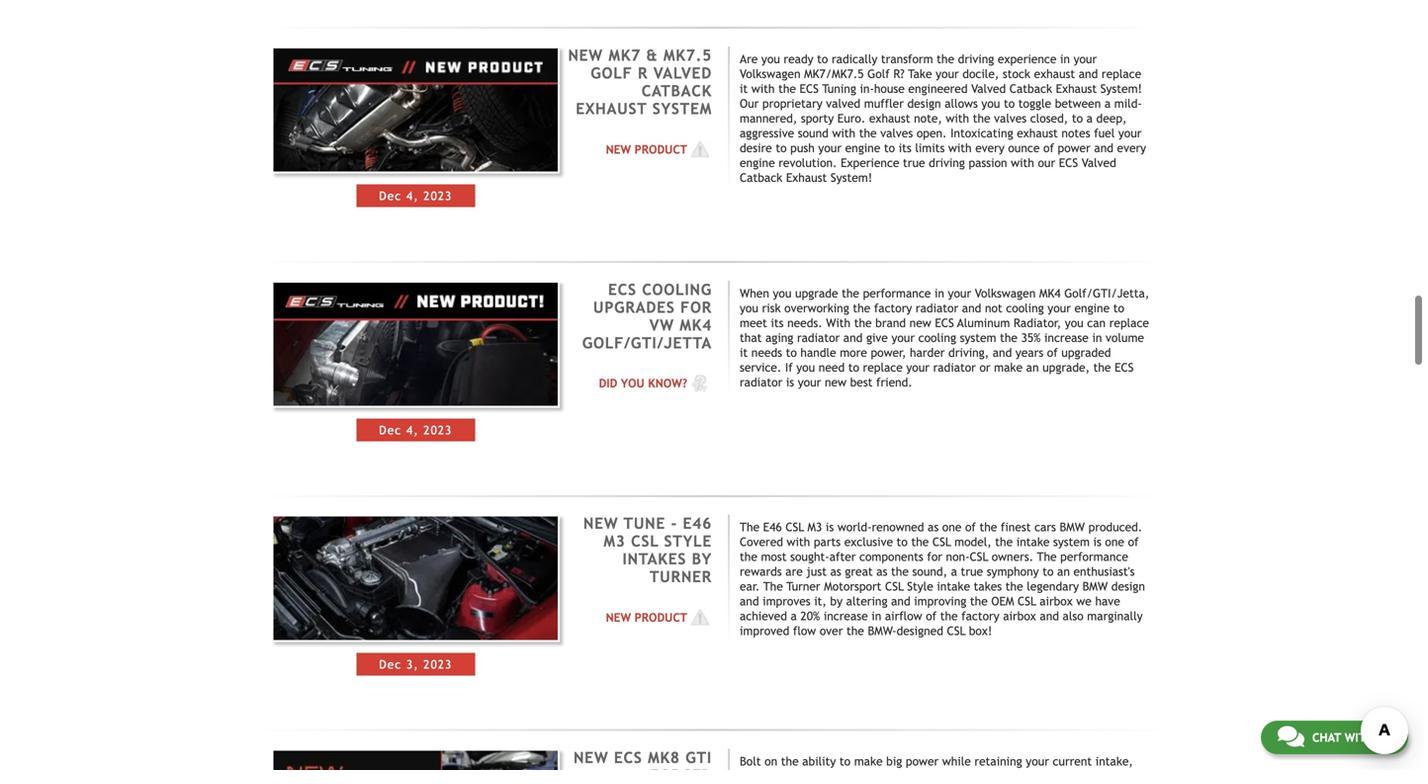Task type: locate. For each thing, give the bounding box(es) containing it.
with
[[826, 316, 851, 330]]

2023 for new mk7 & mk7.5 golf r valved catback exhaust system
[[424, 189, 452, 203]]

by right the intakes
[[692, 551, 712, 569]]

golf/gti/jetta
[[582, 334, 712, 352]]

an down years
[[1027, 360, 1039, 374]]

0 horizontal spatial golf
[[591, 64, 633, 82]]

sporty
[[801, 111, 834, 125]]

with down big
[[885, 770, 908, 771]]

design inside are you ready to radically transform the driving experience in your volkswagen mk7/mk7.5 golf r? take your docile, stock exhaust and replace it with the ecs tuning in-house engineered valved catback exhaust system! our proprietary valved muffler design allows you to toggle between a mild- mannered, sporty euro. exhaust note, with the valves closed, to a deep, aggressive sound with the valves open. intoxicating exhaust notes fuel your desire to push your engine to its limits with every ounce of power and every engine revolution. experience true driving passion with our ecs valved catback exhaust system!
[[908, 96, 941, 110]]

new mk7 & mk7.5 golf r valved catback exhaust system
[[568, 46, 712, 118]]

muffler
[[864, 96, 904, 110]]

with left the us
[[1345, 731, 1374, 745]]

0 horizontal spatial design
[[908, 96, 941, 110]]

mk4
[[1040, 286, 1061, 300], [680, 316, 712, 334]]

your inside bolt on the ability to make big power while retaining your current intake, downpipe, and intercooler with this golf r / continental turbo kit! this ki
[[1026, 755, 1050, 769]]

1 dec from the top
[[379, 189, 402, 203]]

by
[[692, 551, 712, 569], [830, 595, 843, 609]]

0 horizontal spatial for
[[681, 299, 712, 316]]

0 vertical spatial mk4
[[1040, 286, 1061, 300]]

0 horizontal spatial power
[[906, 755, 939, 769]]

dec left 3, at left
[[379, 658, 402, 672]]

one up "model,"
[[943, 521, 962, 534]]

is up parts
[[826, 521, 834, 534]]

1 vertical spatial the
[[1037, 550, 1057, 564]]

golf/gti/jetta,
[[1065, 286, 1150, 300]]

every up 'passion'
[[976, 141, 1005, 155]]

handle
[[801, 346, 837, 359]]

not
[[985, 301, 1003, 315]]

and
[[1079, 67, 1098, 81], [1095, 141, 1114, 155], [962, 301, 982, 315], [844, 331, 863, 345], [993, 346, 1012, 359], [740, 595, 759, 609], [891, 595, 911, 609], [1040, 610, 1059, 623], [799, 770, 819, 771]]

2 4, from the top
[[406, 423, 419, 437]]

0 horizontal spatial turner
[[650, 569, 712, 586]]

world-
[[838, 521, 872, 534]]

with inside the e46 csl m3 is world-renowned as one of the finest cars bmw produced. covered with parts exclusive to the csl model, the intake system is one of the most sought-after components for non-csl owners. the performance rewards are just as great as the sound, a true symphony to an enthusiast's ear.  the turner motorsport csl style intake takes the legendary bmw design and improves it, by altering and improving the oem csl airbox we have achieved a 20% increase in airflow of the factory airbox and also marginally improved flow over the bmw-designed csl box!
[[787, 535, 810, 549]]

in up bmw-
[[872, 610, 882, 623]]

0 vertical spatial its
[[899, 141, 912, 155]]

improving
[[914, 595, 967, 609]]

the e46 csl m3 is world-renowned as one of the finest cars bmw produced. covered with parts exclusive to the csl model, the intake system is one of the most sought-after components for non-csl owners. the performance rewards are just as great as the sound, a true symphony to an enthusiast's ear.  the turner motorsport csl style intake takes the legendary bmw design and improves it, by altering and improving the oem csl airbox we have achieved a 20% increase in airflow of the factory airbox and also marginally improved flow over the bmw-designed csl box!
[[740, 521, 1145, 638]]

new tune - e46 m3 csl style intakes by turner link
[[584, 515, 712, 586]]

1 horizontal spatial by
[[830, 595, 843, 609]]

2 new product from the top
[[606, 611, 688, 625]]

cooling up radiator,
[[1006, 301, 1044, 315]]

by right it,
[[830, 595, 843, 609]]

0 horizontal spatial airbox
[[1003, 610, 1037, 623]]

design up have
[[1112, 580, 1145, 594]]

1 vertical spatial power
[[906, 755, 939, 769]]

1 horizontal spatial airbox
[[1040, 595, 1073, 609]]

engine up experience
[[845, 141, 881, 155]]

2023 right 3, at left
[[424, 658, 452, 672]]

1 vertical spatial dec 4, 2023
[[379, 423, 452, 437]]

its inside when you upgrade the performance in your volkswagen mk4 golf/gti/jetta, you risk overworking the factory radiator and not cooling your engine to meet its needs. with the brand new ecs aluminum radiator, you can replace that aging radiator and give your cooling system the 35% increase in volume it needs to handle more power, harder driving, and years of upgraded service. if you need to replace your radiator or make an upgrade, the ecs radiator is your new best friend.
[[771, 316, 784, 330]]

in down can
[[1093, 331, 1102, 345]]

1 vertical spatial system!
[[831, 171, 873, 184]]

4, down ecs cooling upgrades for vw mk4 golf/gti/jetta image
[[406, 423, 419, 437]]

1 horizontal spatial turner
[[787, 580, 821, 594]]

catback down the mk7.5
[[642, 82, 712, 100]]

0 vertical spatial volkswagen
[[740, 67, 801, 81]]

performance up enthusiast's
[[1061, 550, 1129, 564]]

for up sound,
[[927, 550, 943, 564]]

true inside are you ready to radically transform the driving experience in your volkswagen mk7/mk7.5 golf r? take your docile, stock exhaust and replace it with the ecs tuning in-house engineered valved catback exhaust system! our proprietary valved muffler design allows you to toggle between a mild- mannered, sporty euro. exhaust note, with the valves closed, to a deep, aggressive sound with the valves open. intoxicating exhaust notes fuel your desire to push your engine to its limits with every ounce of power and every engine revolution. experience true driving passion with our ecs valved catback exhaust system!
[[903, 156, 926, 170]]

0 vertical spatial design
[[908, 96, 941, 110]]

experience
[[998, 52, 1057, 66]]

of down improving
[[926, 610, 937, 623]]

tune
[[624, 515, 666, 533]]

1 vertical spatial dec 4, 2023 link
[[272, 281, 560, 442]]

system!
[[1101, 82, 1143, 95], [831, 171, 873, 184]]

0 vertical spatial valves
[[994, 111, 1027, 125]]

1 vertical spatial 2023
[[424, 423, 452, 437]]

did you know?
[[599, 377, 688, 390]]

style
[[664, 533, 712, 551], [907, 580, 934, 594]]

mannered,
[[740, 111, 798, 125]]

1 horizontal spatial exhaust
[[786, 171, 827, 184]]

1 vertical spatial mk4
[[680, 316, 712, 334]]

in inside the e46 csl m3 is world-renowned as one of the finest cars bmw produced. covered with parts exclusive to the csl model, the intake system is one of the most sought-after components for non-csl owners. the performance rewards are just as great as the sound, a true symphony to an enthusiast's ear.  the turner motorsport csl style intake takes the legendary bmw design and improves it, by altering and improving the oem csl airbox we have achieved a 20% increase in airflow of the factory airbox and also marginally improved flow over the bmw-designed csl box!
[[872, 610, 882, 623]]

allows
[[945, 96, 978, 110]]

0 vertical spatial replace
[[1102, 67, 1142, 81]]

true down limits
[[903, 156, 926, 170]]

2023 down ecs cooling upgrades for vw mk4 golf/gti/jetta image
[[424, 423, 452, 437]]

dec 4, 2023 link for ecs cooling upgrades for vw mk4 golf/gti/jetta
[[272, 281, 560, 442]]

1 horizontal spatial m3
[[808, 521, 822, 534]]

to down between
[[1072, 111, 1083, 125]]

new tune - e46 m3 csl style intakes by turner image
[[272, 515, 560, 642]]

0 horizontal spatial exhaust
[[576, 100, 647, 118]]

true
[[903, 156, 926, 170], [961, 565, 983, 579]]

0 vertical spatial 2023
[[424, 189, 452, 203]]

1 horizontal spatial its
[[899, 141, 912, 155]]

1 horizontal spatial one
[[1105, 535, 1125, 549]]

6 image
[[688, 374, 712, 393]]

1 vertical spatial factory
[[962, 610, 1000, 623]]

of up upgrade,
[[1047, 346, 1058, 359]]

2 dec 4, 2023 from the top
[[379, 423, 452, 437]]

1 2023 from the top
[[424, 189, 452, 203]]

0 horizontal spatial catback
[[642, 82, 712, 100]]

make
[[994, 360, 1023, 374], [854, 755, 883, 769]]

3 dec from the top
[[379, 658, 402, 672]]

passion
[[969, 156, 1008, 170]]

one down the produced.
[[1105, 535, 1125, 549]]

system down aluminum
[[960, 331, 997, 345]]

retaining
[[975, 755, 1023, 769]]

2 horizontal spatial is
[[1094, 535, 1102, 549]]

4,
[[406, 189, 419, 203], [406, 423, 419, 437]]

have
[[1096, 595, 1121, 609]]

are
[[786, 565, 803, 579]]

toggle
[[1019, 96, 1052, 110]]

1 vertical spatial intake
[[937, 580, 971, 594]]

factory up brand
[[874, 301, 912, 315]]

design up note,
[[908, 96, 941, 110]]

0 horizontal spatial system
[[960, 331, 997, 345]]

valved down fuel
[[1082, 156, 1117, 170]]

box!
[[969, 624, 993, 638]]

2 every from the left
[[1117, 141, 1147, 155]]

1 vertical spatial volkswagen
[[975, 286, 1036, 300]]

&
[[647, 46, 658, 64]]

1 dec 4, 2023 from the top
[[379, 189, 452, 203]]

1 vertical spatial design
[[1112, 580, 1145, 594]]

0 vertical spatial by
[[692, 551, 712, 569]]

2 vertical spatial engine
[[1075, 301, 1110, 315]]

radically
[[832, 52, 878, 66]]

to down aggressive at the right of the page
[[776, 141, 787, 155]]

1 new product from the top
[[606, 142, 688, 156]]

when
[[740, 286, 770, 300]]

1 dec 4, 2023 link from the top
[[272, 46, 560, 207]]

2 vertical spatial is
[[1094, 535, 1102, 549]]

open.
[[917, 126, 947, 140]]

bmw
[[1060, 521, 1085, 534], [1083, 580, 1108, 594]]

ear.
[[740, 580, 760, 594]]

new left mk8
[[574, 749, 609, 767]]

a down between
[[1087, 111, 1093, 125]]

factory inside the e46 csl m3 is world-renowned as one of the finest cars bmw produced. covered with parts exclusive to the csl model, the intake system is one of the most sought-after components for non-csl owners. the performance rewards are just as great as the sound, a true symphony to an enthusiast's ear.  the turner motorsport csl style intake takes the legendary bmw design and improves it, by altering and improving the oem csl airbox we have achieved a 20% increase in airflow of the factory airbox and also marginally improved flow over the bmw-designed csl box!
[[962, 610, 1000, 623]]

new for &
[[568, 46, 603, 64]]

an
[[1027, 360, 1039, 374], [1058, 565, 1070, 579]]

with down euro.
[[832, 126, 856, 140]]

to down renowned
[[897, 535, 908, 549]]

the down cars
[[1037, 550, 1057, 564]]

0 vertical spatial bmw
[[1060, 521, 1085, 534]]

new inside new tune - e46 m3 csl style intakes by turner
[[584, 515, 619, 533]]

airbox
[[1040, 595, 1073, 609], [1003, 610, 1037, 623]]

power
[[1058, 141, 1091, 155], [906, 755, 939, 769]]

0 horizontal spatial style
[[664, 533, 712, 551]]

2 horizontal spatial golf
[[935, 770, 957, 771]]

chat with us
[[1313, 731, 1392, 745]]

product down the intakes
[[635, 611, 688, 625]]

a up deep,
[[1105, 96, 1111, 110]]

performance up brand
[[863, 286, 931, 300]]

is down if
[[786, 375, 795, 389]]

mk4 inside when you upgrade the performance in your volkswagen mk4 golf/gti/jetta, you risk overworking the factory radiator and not cooling your engine to meet its needs. with the brand new ecs aluminum radiator, you can replace that aging radiator and give your cooling system the 35% increase in volume it needs to handle more power, harder driving, and years of upgraded service. if you need to replace your radiator or make an upgrade, the ecs radiator is your new best friend.
[[1040, 286, 1061, 300]]

aging
[[766, 331, 794, 345]]

1 horizontal spatial mk4
[[1040, 286, 1061, 300]]

1 vertical spatial airbox
[[1003, 610, 1037, 623]]

1 vertical spatial style
[[907, 580, 934, 594]]

1 horizontal spatial system
[[1054, 535, 1090, 549]]

0 vertical spatial system
[[960, 331, 997, 345]]

valves down toggle
[[994, 111, 1027, 125]]

1 horizontal spatial golf
[[868, 67, 890, 81]]

0 vertical spatial it
[[740, 82, 748, 95]]

increase inside the e46 csl m3 is world-renowned as one of the finest cars bmw produced. covered with parts exclusive to the csl model, the intake system is one of the most sought-after components for non-csl owners. the performance rewards are just as great as the sound, a true symphony to an enthusiast's ear.  the turner motorsport csl style intake takes the legendary bmw design and improves it, by altering and improving the oem csl airbox we have achieved a 20% increase in airflow of the factory airbox and also marginally improved flow over the bmw-designed csl box!
[[824, 610, 868, 623]]

golf inside are you ready to radically transform the driving experience in your volkswagen mk7/mk7.5 golf r? take your docile, stock exhaust and replace it with the ecs tuning in-house engineered valved catback exhaust system! our proprietary valved muffler design allows you to toggle between a mild- mannered, sporty euro. exhaust note, with the valves closed, to a deep, aggressive sound with the valves open. intoxicating exhaust notes fuel your desire to push your engine to its limits with every ounce of power and every engine revolution. experience true driving passion with our ecs valved catback exhaust system!
[[868, 67, 890, 81]]

0 vertical spatial new product
[[606, 142, 688, 156]]

m3 left -
[[604, 533, 626, 551]]

intoxicating
[[951, 126, 1014, 140]]

push
[[791, 141, 815, 155]]

ready
[[784, 52, 814, 66]]

radiator down "service."
[[740, 375, 783, 389]]

20%
[[801, 610, 820, 623]]

as
[[928, 521, 939, 534], [831, 565, 842, 579], [877, 565, 888, 579]]

1 4, from the top
[[406, 189, 419, 203]]

1 horizontal spatial for
[[927, 550, 943, 564]]

new for mk8
[[574, 749, 609, 767]]

new ecs mk8 gti forced induction upgrades image
[[272, 749, 560, 771]]

airbox down legendary
[[1040, 595, 1073, 609]]

mk4 inside ecs cooling upgrades for vw mk4 golf/gti/jetta
[[680, 316, 712, 334]]

1 it from the top
[[740, 82, 748, 95]]

engine down desire
[[740, 156, 775, 170]]

dec down 'new mk7 & mk7.5 golf r valved catback exhaust system' image
[[379, 189, 402, 203]]

0 horizontal spatial every
[[976, 141, 1005, 155]]

exhaust down closed,
[[1017, 126, 1058, 140]]

to inside bolt on the ability to make big power while retaining your current intake, downpipe, and intercooler with this golf r / continental turbo kit! this ki
[[840, 755, 851, 769]]

0 horizontal spatial volkswagen
[[740, 67, 801, 81]]

as down after
[[831, 565, 842, 579]]

catback
[[1010, 82, 1053, 95], [642, 82, 712, 100], [740, 171, 783, 184]]

0 vertical spatial is
[[786, 375, 795, 389]]

2 vertical spatial 2023
[[424, 658, 452, 672]]

a down 'non-'
[[951, 565, 958, 579]]

1 vertical spatial make
[[854, 755, 883, 769]]

1 horizontal spatial cooling
[[1006, 301, 1044, 315]]

2 it from the top
[[740, 346, 748, 359]]

1 vertical spatial new product
[[606, 611, 688, 625]]

r left the mk7.5
[[638, 64, 648, 82]]

increase
[[1045, 331, 1089, 345], [824, 610, 868, 623]]

intake,
[[1096, 755, 1134, 769]]

2 dec from the top
[[379, 423, 402, 437]]

0 horizontal spatial is
[[786, 375, 795, 389]]

design inside the e46 csl m3 is world-renowned as one of the finest cars bmw produced. covered with parts exclusive to the csl model, the intake system is one of the most sought-after components for non-csl owners. the performance rewards are just as great as the sound, a true symphony to an enthusiast's ear.  the turner motorsport csl style intake takes the legendary bmw design and improves it, by altering and improving the oem csl airbox we have achieved a 20% increase in airflow of the factory airbox and also marginally improved flow over the bmw-designed csl box!
[[1112, 580, 1145, 594]]

it up our
[[740, 82, 748, 95]]

1 vertical spatial valves
[[881, 126, 913, 140]]

1 product from the top
[[635, 142, 688, 156]]

and down fuel
[[1095, 141, 1114, 155]]

golf up the house
[[868, 67, 890, 81]]

engine up can
[[1075, 301, 1110, 315]]

new inside new mk7 & mk7.5 golf r valved catback exhaust system
[[568, 46, 603, 64]]

0 horizontal spatial make
[[854, 755, 883, 769]]

2 vertical spatial exhaust
[[786, 171, 827, 184]]

1 horizontal spatial intake
[[1017, 535, 1050, 549]]

radiator down driving, on the right top
[[933, 360, 976, 374]]

intercooler
[[822, 770, 881, 771]]

its left limits
[[899, 141, 912, 155]]

valves down 'muffler'
[[881, 126, 913, 140]]

2 horizontal spatial exhaust
[[1056, 82, 1097, 95]]

valved
[[654, 64, 712, 82], [972, 82, 1006, 95], [1082, 156, 1117, 170]]

0 horizontal spatial e46
[[683, 515, 712, 533]]

ability
[[803, 755, 836, 769]]

renowned
[[872, 521, 924, 534]]

improves
[[763, 595, 811, 609]]

system down cars
[[1054, 535, 1090, 549]]

/
[[971, 770, 977, 771]]

in
[[1060, 52, 1070, 66], [935, 286, 945, 300], [1093, 331, 1102, 345], [872, 610, 882, 623]]

1 vertical spatial its
[[771, 316, 784, 330]]

the
[[740, 521, 760, 534], [1037, 550, 1057, 564], [764, 580, 783, 594]]

new
[[910, 316, 932, 330], [825, 375, 847, 389]]

0 vertical spatial one
[[943, 521, 962, 534]]

ecs right our
[[1059, 156, 1078, 170]]

it,
[[814, 595, 827, 609]]

0 horizontal spatial one
[[943, 521, 962, 534]]

radiator up handle
[[797, 331, 840, 345]]

3 2023 from the top
[[424, 658, 452, 672]]

your up the turbo
[[1026, 755, 1050, 769]]

make inside bolt on the ability to make big power while retaining your current intake, downpipe, and intercooler with this golf r / continental turbo kit! this ki
[[854, 755, 883, 769]]

1 vertical spatial by
[[830, 595, 843, 609]]

takes
[[974, 580, 1002, 594]]

new ecs mk8 gti force
[[574, 749, 712, 771]]

new mk7 & mk7.5 golf r valved catback exhaust system image
[[272, 46, 560, 174]]

2 product from the top
[[635, 611, 688, 625]]

1 vertical spatial cooling
[[919, 331, 957, 345]]

for
[[681, 299, 712, 316], [927, 550, 943, 564]]

0 vertical spatial 4,
[[406, 189, 419, 203]]

are
[[740, 52, 758, 66]]

covered
[[740, 535, 783, 549]]

its up aging
[[771, 316, 784, 330]]

upgraded
[[1062, 346, 1111, 359]]

0 vertical spatial dec 4, 2023
[[379, 189, 452, 203]]

golf
[[591, 64, 633, 82], [868, 67, 890, 81], [935, 770, 957, 771]]

system inside when you upgrade the performance in your volkswagen mk4 golf/gti/jetta, you risk overworking the factory radiator and not cooling your engine to meet its needs. with the brand new ecs aluminum radiator, you can replace that aging radiator and give your cooling system the 35% increase in volume it needs to handle more power, harder driving, and years of upgraded service. if you need to replace your radiator or make an upgrade, the ecs radiator is your new best friend.
[[960, 331, 997, 345]]

4, for ecs cooling upgrades for vw mk4 golf/gti/jetta
[[406, 423, 419, 437]]

of
[[1044, 141, 1054, 155], [1047, 346, 1058, 359], [966, 521, 976, 534], [1128, 535, 1139, 549], [926, 610, 937, 623]]

1 vertical spatial engine
[[740, 156, 775, 170]]

1 vertical spatial for
[[927, 550, 943, 564]]

factory inside when you upgrade the performance in your volkswagen mk4 golf/gti/jetta, you risk overworking the factory radiator and not cooling your engine to meet its needs. with the brand new ecs aluminum radiator, you can replace that aging radiator and give your cooling system the 35% increase in volume it needs to handle more power, harder driving, and years of upgraded service. if you need to replace your radiator or make an upgrade, the ecs radiator is your new best friend.
[[874, 301, 912, 315]]

one
[[943, 521, 962, 534], [1105, 535, 1125, 549]]

system! down experience
[[831, 171, 873, 184]]

is down the produced.
[[1094, 535, 1102, 549]]

power inside are you ready to radically transform the driving experience in your volkswagen mk7/mk7.5 golf r? take your docile, stock exhaust and replace it with the ecs tuning in-house engineered valved catback exhaust system! our proprietary valved muffler design allows you to toggle between a mild- mannered, sporty euro. exhaust note, with the valves closed, to a deep, aggressive sound with the valves open. intoxicating exhaust notes fuel your desire to push your engine to its limits with every ounce of power and every engine revolution. experience true driving passion with our ecs valved catback exhaust system!
[[1058, 141, 1091, 155]]

1 vertical spatial increase
[[824, 610, 868, 623]]

if
[[785, 360, 793, 374]]

0 horizontal spatial mk4
[[680, 316, 712, 334]]

most
[[761, 550, 787, 564]]

an inside when you upgrade the performance in your volkswagen mk4 golf/gti/jetta, you risk overworking the factory radiator and not cooling your engine to meet its needs. with the brand new ecs aluminum radiator, you can replace that aging radiator and give your cooling system the 35% increase in volume it needs to handle more power, harder driving, and years of upgraded service. if you need to replace your radiator or make an upgrade, the ecs radiator is your new best friend.
[[1027, 360, 1039, 374]]

turner up 4 icon
[[650, 569, 712, 586]]

of up our
[[1044, 141, 1054, 155]]

new product for turner
[[606, 611, 688, 625]]

0 horizontal spatial true
[[903, 156, 926, 170]]

0 horizontal spatial increase
[[824, 610, 868, 623]]

4, down 'new mk7 & mk7.5 golf r valved catback exhaust system' image
[[406, 189, 419, 203]]

with up sought-
[[787, 535, 810, 549]]

flow
[[793, 624, 816, 638]]

for right "vw"
[[681, 299, 712, 316]]

1 horizontal spatial e46
[[763, 521, 782, 534]]

dec 4, 2023 down ecs cooling upgrades for vw mk4 golf/gti/jetta image
[[379, 423, 452, 437]]

product for turner
[[635, 611, 688, 625]]

brand
[[876, 316, 906, 330]]

just
[[807, 565, 827, 579]]

0 horizontal spatial factory
[[874, 301, 912, 315]]

its inside are you ready to radically transform the driving experience in your volkswagen mk7/mk7.5 golf r? take your docile, stock exhaust and replace it with the ecs tuning in-house engineered valved catback exhaust system! our proprietary valved muffler design allows you to toggle between a mild- mannered, sporty euro. exhaust note, with the valves closed, to a deep, aggressive sound with the valves open. intoxicating exhaust notes fuel your desire to push your engine to its limits with every ounce of power and every engine revolution. experience true driving passion with our ecs valved catback exhaust system!
[[899, 141, 912, 155]]

2 2023 from the top
[[424, 423, 452, 437]]

driving,
[[949, 346, 989, 359]]

0 vertical spatial exhaust
[[1034, 67, 1076, 81]]

turner inside the e46 csl m3 is world-renowned as one of the finest cars bmw produced. covered with parts exclusive to the csl model, the intake system is one of the most sought-after components for non-csl owners. the performance rewards are just as great as the sound, a true symphony to an enthusiast's ear.  the turner motorsport csl style intake takes the legendary bmw design and improves it, by altering and improving the oem csl airbox we have achieved a 20% increase in airflow of the factory airbox and also marginally improved flow over the bmw-designed csl box!
[[787, 580, 821, 594]]

big
[[887, 755, 903, 769]]

1 horizontal spatial an
[[1058, 565, 1070, 579]]

and down ability
[[799, 770, 819, 771]]

performance inside the e46 csl m3 is world-renowned as one of the finest cars bmw produced. covered with parts exclusive to the csl model, the intake system is one of the most sought-after components for non-csl owners. the performance rewards are just as great as the sound, a true symphony to an enthusiast's ear.  the turner motorsport csl style intake takes the legendary bmw design and improves it, by altering and improving the oem csl airbox we have achieved a 20% increase in airflow of the factory airbox and also marginally improved flow over the bmw-designed csl box!
[[1061, 550, 1129, 564]]

2 dec 4, 2023 link from the top
[[272, 281, 560, 442]]

the inside bolt on the ability to make big power while retaining your current intake, downpipe, and intercooler with this golf r / continental turbo kit! this ki
[[781, 755, 799, 769]]

stock
[[1003, 67, 1031, 81]]

cars
[[1035, 521, 1056, 534]]

dec down ecs cooling upgrades for vw mk4 golf/gti/jetta image
[[379, 423, 402, 437]]

intakes
[[623, 551, 687, 569]]

an up legendary
[[1058, 565, 1070, 579]]

csl right oem
[[1018, 595, 1037, 609]]

1 horizontal spatial volkswagen
[[975, 286, 1036, 300]]

design
[[908, 96, 941, 110], [1112, 580, 1145, 594]]

r inside new mk7 & mk7.5 golf r valved catback exhaust system
[[638, 64, 648, 82]]

0 horizontal spatial the
[[740, 521, 760, 534]]

new left tune
[[584, 515, 619, 533]]

valved up system
[[654, 64, 712, 82]]

of inside are you ready to radically transform the driving experience in your volkswagen mk7/mk7.5 golf r? take your docile, stock exhaust and replace it with the ecs tuning in-house engineered valved catback exhaust system! our proprietary valved muffler design allows you to toggle between a mild- mannered, sporty euro. exhaust note, with the valves closed, to a deep, aggressive sound with the valves open. intoxicating exhaust notes fuel your desire to push your engine to its limits with every ounce of power and every engine revolution. experience true driving passion with our ecs valved catback exhaust system!
[[1044, 141, 1054, 155]]

new inside the new ecs mk8 gti force
[[574, 749, 609, 767]]

golf left &
[[591, 64, 633, 82]]

turner
[[650, 569, 712, 586], [787, 580, 821, 594]]

your up between
[[1074, 52, 1097, 66]]

0 vertical spatial airbox
[[1040, 595, 1073, 609]]

in right experience
[[1060, 52, 1070, 66]]

ecs up proprietary
[[800, 82, 819, 95]]

bmw down enthusiast's
[[1083, 580, 1108, 594]]

1 vertical spatial product
[[635, 611, 688, 625]]

1 vertical spatial system
[[1054, 535, 1090, 549]]

1 horizontal spatial make
[[994, 360, 1023, 374]]

golf inside bolt on the ability to make big power while retaining your current intake, downpipe, and intercooler with this golf r / continental turbo kit! this ki
[[935, 770, 957, 771]]

new left mk7
[[568, 46, 603, 64]]

every down deep,
[[1117, 141, 1147, 155]]

system
[[960, 331, 997, 345], [1054, 535, 1090, 549]]

mk8
[[648, 749, 680, 767]]

replace up 'volume'
[[1110, 316, 1150, 330]]

dec 4, 2023 link for new mk7 & mk7.5 golf r valved catback exhaust system
[[272, 46, 560, 207]]

and up aluminum
[[962, 301, 982, 315]]



Task type: vqa. For each thing, say whether or not it's contained in the screenshot.
topmost 'is'
yes



Task type: describe. For each thing, give the bounding box(es) containing it.
more
[[840, 346, 867, 359]]

this
[[912, 770, 931, 771]]

best
[[850, 375, 873, 389]]

desire
[[740, 141, 772, 155]]

risk
[[762, 301, 781, 315]]

0 horizontal spatial intake
[[937, 580, 971, 594]]

to down the more
[[849, 360, 860, 374]]

years
[[1016, 346, 1044, 359]]

mk7.5
[[664, 46, 712, 64]]

for inside ecs cooling upgrades for vw mk4 golf/gti/jetta
[[681, 299, 712, 316]]

of down the produced.
[[1128, 535, 1139, 549]]

with down intoxicating
[[949, 141, 972, 155]]

for inside the e46 csl m3 is world-renowned as one of the finest cars bmw produced. covered with parts exclusive to the csl model, the intake system is one of the most sought-after components for non-csl owners. the performance rewards are just as great as the sound, a true symphony to an enthusiast's ear.  the turner motorsport csl style intake takes the legendary bmw design and improves it, by altering and improving the oem csl airbox we have achieved a 20% increase in airflow of the factory airbox and also marginally improved flow over the bmw-designed csl box!
[[927, 550, 943, 564]]

1 horizontal spatial engine
[[845, 141, 881, 155]]

continental
[[981, 770, 1043, 771]]

in-
[[860, 82, 874, 95]]

your down the sound
[[819, 141, 842, 155]]

you up meet
[[740, 301, 759, 315]]

1 vertical spatial driving
[[929, 156, 965, 170]]

altering
[[846, 595, 888, 609]]

4, for new mk7 & mk7.5 golf r valved catback exhaust system
[[406, 189, 419, 203]]

35%
[[1022, 331, 1041, 345]]

new down the intakes
[[606, 611, 631, 625]]

csl left box!
[[947, 624, 966, 638]]

friend.
[[877, 375, 913, 389]]

2023 for ecs cooling upgrades for vw mk4 golf/gti/jetta
[[424, 423, 452, 437]]

gti
[[686, 749, 712, 767]]

valved
[[826, 96, 861, 110]]

volkswagen inside are you ready to radically transform the driving experience in your volkswagen mk7/mk7.5 golf r? take your docile, stock exhaust and replace it with the ecs tuning in-house engineered valved catback exhaust system! our proprietary valved muffler design allows you to toggle between a mild- mannered, sporty euro. exhaust note, with the valves closed, to a deep, aggressive sound with the valves open. intoxicating exhaust notes fuel your desire to push your engine to its limits with every ounce of power and every engine revolution. experience true driving passion with our ecs valved catback exhaust system!
[[740, 67, 801, 81]]

you up risk
[[773, 286, 792, 300]]

ecs cooling upgrades for vw mk4 golf/gti/jetta image
[[272, 281, 560, 408]]

2 horizontal spatial catback
[[1010, 82, 1053, 95]]

proprietary
[[763, 96, 823, 110]]

and up between
[[1079, 67, 1098, 81]]

your up aluminum
[[948, 286, 972, 300]]

golf inside new mk7 & mk7.5 golf r valved catback exhaust system
[[591, 64, 633, 82]]

with down ounce
[[1011, 156, 1035, 170]]

your down deep,
[[1119, 126, 1142, 140]]

by inside the e46 csl m3 is world-renowned as one of the finest cars bmw produced. covered with parts exclusive to the csl model, the intake system is one of the most sought-after components for non-csl owners. the performance rewards are just as great as the sound, a true symphony to an enthusiast's ear.  the turner motorsport csl style intake takes the legendary bmw design and improves it, by altering and improving the oem csl airbox we have achieved a 20% increase in airflow of the factory airbox and also marginally improved flow over the bmw-designed csl box!
[[830, 595, 843, 609]]

0 horizontal spatial cooling
[[919, 331, 957, 345]]

and down ear.
[[740, 595, 759, 609]]

and left also
[[1040, 610, 1059, 623]]

know?
[[648, 377, 688, 390]]

your up radiator,
[[1048, 301, 1071, 315]]

performance inside when you upgrade the performance in your volkswagen mk4 golf/gti/jetta, you risk overworking the factory radiator and not cooling your engine to meet its needs. with the brand new ecs aluminum radiator, you can replace that aging radiator and give your cooling system the 35% increase in volume it needs to handle more power, harder driving, and years of upgraded service. if you need to replace your radiator or make an upgrade, the ecs radiator is your new best friend.
[[863, 286, 931, 300]]

e46 inside the e46 csl m3 is world-renowned as one of the finest cars bmw produced. covered with parts exclusive to the csl model, the intake system is one of the most sought-after components for non-csl owners. the performance rewards are just as great as the sound, a true symphony to an enthusiast's ear.  the turner motorsport csl style intake takes the legendary bmw design and improves it, by altering and improving the oem csl airbox we have achieved a 20% increase in airflow of the factory airbox and also marginally improved flow over the bmw-designed csl box!
[[763, 521, 782, 534]]

1 every from the left
[[976, 141, 1005, 155]]

did
[[599, 377, 618, 390]]

sound
[[798, 126, 829, 140]]

dec for new tune - e46 m3 csl style intakes by turner
[[379, 658, 402, 672]]

motorsport
[[824, 580, 882, 594]]

new down new mk7 & mk7.5 golf r valved catback exhaust system
[[606, 142, 631, 156]]

m3 inside the e46 csl m3 is world-renowned as one of the finest cars bmw produced. covered with parts exclusive to the csl model, the intake system is one of the most sought-after components for non-csl owners. the performance rewards are just as great as the sound, a true symphony to an enthusiast's ear.  the turner motorsport csl style intake takes the legendary bmw design and improves it, by altering and improving the oem csl airbox we have achieved a 20% increase in airflow of the factory airbox and also marginally improved flow over the bmw-designed csl box!
[[808, 521, 822, 534]]

system
[[653, 100, 712, 118]]

you
[[621, 377, 645, 390]]

tuning
[[823, 82, 857, 95]]

ounce
[[1008, 141, 1040, 155]]

volkswagen inside when you upgrade the performance in your volkswagen mk4 golf/gti/jetta, you risk overworking the factory radiator and not cooling your engine to meet its needs. with the brand new ecs aluminum radiator, you can replace that aging radiator and give your cooling system the 35% increase in volume it needs to handle more power, harder driving, and years of upgraded service. if you need to replace your radiator or make an upgrade, the ecs radiator is your new best friend.
[[975, 286, 1036, 300]]

fuel
[[1094, 126, 1115, 140]]

dec 4, 2023 for new mk7 & mk7.5 golf r valved catback exhaust system
[[379, 189, 452, 203]]

radiator,
[[1014, 316, 1062, 330]]

ecs inside the new ecs mk8 gti force
[[614, 749, 643, 767]]

power,
[[871, 346, 907, 359]]

1 vertical spatial bmw
[[1083, 580, 1108, 594]]

2023 for new tune - e46 m3 csl style intakes by turner
[[424, 658, 452, 672]]

and up airflow
[[891, 595, 911, 609]]

1 horizontal spatial as
[[877, 565, 888, 579]]

sound,
[[913, 565, 948, 579]]

downpipe,
[[740, 770, 796, 771]]

and up the more
[[844, 331, 863, 345]]

1 vertical spatial is
[[826, 521, 834, 534]]

legendary
[[1027, 580, 1079, 594]]

bmw-
[[868, 624, 897, 638]]

to down golf/gti/jetta,
[[1114, 301, 1125, 315]]

0 vertical spatial cooling
[[1006, 301, 1044, 315]]

house
[[874, 82, 905, 95]]

catback inside new mk7 & mk7.5 golf r valved catback exhaust system
[[642, 82, 712, 100]]

-
[[671, 515, 678, 533]]

e46 inside new tune - e46 m3 csl style intakes by turner
[[683, 515, 712, 533]]

to left toggle
[[1004, 96, 1015, 110]]

take
[[908, 67, 932, 81]]

0 horizontal spatial new
[[825, 375, 847, 389]]

you right allows
[[982, 96, 1000, 110]]

0 horizontal spatial as
[[831, 565, 842, 579]]

it inside are you ready to radically transform the driving experience in your volkswagen mk7/mk7.5 golf r? take your docile, stock exhaust and replace it with the ecs tuning in-house engineered valved catback exhaust system! our proprietary valved muffler design allows you to toggle between a mild- mannered, sporty euro. exhaust note, with the valves closed, to a deep, aggressive sound with the valves open. intoxicating exhaust notes fuel your desire to push your engine to its limits with every ounce of power and every engine revolution. experience true driving passion with our ecs valved catback exhaust system!
[[740, 82, 748, 95]]

replace inside are you ready to radically transform the driving experience in your volkswagen mk7/mk7.5 golf r? take your docile, stock exhaust and replace it with the ecs tuning in-house engineered valved catback exhaust system! our proprietary valved muffler design allows you to toggle between a mild- mannered, sporty euro. exhaust note, with the valves closed, to a deep, aggressive sound with the valves open. intoxicating exhaust notes fuel your desire to push your engine to its limits with every ounce of power and every engine revolution. experience true driving passion with our ecs valved catback exhaust system!
[[1102, 67, 1142, 81]]

increase inside when you upgrade the performance in your volkswagen mk4 golf/gti/jetta, you risk overworking the factory radiator and not cooling your engine to meet its needs. with the brand new ecs aluminum radiator, you can replace that aging radiator and give your cooling system the 35% increase in volume it needs to handle more power, harder driving, and years of upgraded service. if you need to replace your radiator or make an upgrade, the ecs radiator is your new best friend.
[[1045, 331, 1089, 345]]

exhaust inside new mk7 & mk7.5 golf r valved catback exhaust system
[[576, 100, 647, 118]]

to up if
[[786, 346, 797, 359]]

us
[[1378, 731, 1392, 745]]

our
[[1038, 156, 1056, 170]]

ecs up harder on the top right
[[935, 316, 954, 330]]

csl up sought-
[[786, 521, 804, 534]]

is inside when you upgrade the performance in your volkswagen mk4 golf/gti/jetta, you risk overworking the factory radiator and not cooling your engine to meet its needs. with the brand new ecs aluminum radiator, you can replace that aging radiator and give your cooling system the 35% increase in volume it needs to handle more power, harder driving, and years of upgraded service. if you need to replace your radiator or make an upgrade, the ecs radiator is your new best friend.
[[786, 375, 795, 389]]

1 horizontal spatial catback
[[740, 171, 783, 184]]

ecs cooling upgrades for vw mk4 golf/gti/jetta link
[[582, 281, 712, 352]]

you left can
[[1065, 316, 1084, 330]]

0 horizontal spatial engine
[[740, 156, 775, 170]]

mild-
[[1115, 96, 1142, 110]]

ecs down 'volume'
[[1115, 360, 1134, 374]]

chat
[[1313, 731, 1342, 745]]

experience
[[841, 156, 900, 170]]

that
[[740, 331, 762, 345]]

in up harder on the top right
[[935, 286, 945, 300]]

ecs cooling upgrades for vw mk4 golf/gti/jetta
[[582, 281, 712, 352]]

dec for new mk7 & mk7.5 golf r valved catback exhaust system
[[379, 189, 402, 203]]

r inside bolt on the ability to make big power while retaining your current intake, downpipe, and intercooler with this golf r / continental turbo kit! this ki
[[960, 770, 967, 771]]

dec 4, 2023 for ecs cooling upgrades for vw mk4 golf/gti/jetta
[[379, 423, 452, 437]]

power inside bolt on the ability to make big power while retaining your current intake, downpipe, and intercooler with this golf r / continental turbo kit! this ki
[[906, 755, 939, 769]]

this
[[1101, 770, 1122, 771]]

meet
[[740, 316, 768, 330]]

0 horizontal spatial system!
[[831, 171, 873, 184]]

4 image
[[688, 608, 712, 628]]

to up experience
[[884, 141, 895, 155]]

0 vertical spatial driving
[[958, 52, 995, 66]]

to up mk7/mk7.5
[[817, 52, 828, 66]]

of up "model,"
[[966, 521, 976, 534]]

current
[[1053, 755, 1092, 769]]

style inside new tune - e46 m3 csl style intakes by turner
[[664, 533, 712, 551]]

turner inside new tune - e46 m3 csl style intakes by turner
[[650, 569, 712, 586]]

we
[[1077, 595, 1092, 609]]

style inside the e46 csl m3 is world-renowned as one of the finest cars bmw produced. covered with parts exclusive to the csl model, the intake system is one of the most sought-after components for non-csl owners. the performance rewards are just as great as the sound, a true symphony to an enthusiast's ear.  the turner motorsport csl style intake takes the legendary bmw design and improves it, by altering and improving the oem csl airbox we have achieved a 20% increase in airflow of the factory airbox and also marginally improved flow over the bmw-designed csl box!
[[907, 580, 934, 594]]

and inside bolt on the ability to make big power while retaining your current intake, downpipe, and intercooler with this golf r / continental turbo kit! this ki
[[799, 770, 819, 771]]

product for system
[[635, 142, 688, 156]]

2 horizontal spatial the
[[1037, 550, 1057, 564]]

csl down components
[[885, 580, 904, 594]]

of inside when you upgrade the performance in your volkswagen mk4 golf/gti/jetta, you risk overworking the factory radiator and not cooling your engine to meet its needs. with the brand new ecs aluminum radiator, you can replace that aging radiator and give your cooling system the 35% increase in volume it needs to handle more power, harder driving, and years of upgraded service. if you need to replace your radiator or make an upgrade, the ecs radiator is your new best friend.
[[1047, 346, 1058, 359]]

upgrades
[[593, 299, 675, 316]]

service.
[[740, 360, 782, 374]]

radiator up harder on the top right
[[916, 301, 959, 315]]

2 vertical spatial the
[[764, 580, 783, 594]]

engine inside when you upgrade the performance in your volkswagen mk4 golf/gti/jetta, you risk overworking the factory radiator and not cooling your engine to meet its needs. with the brand new ecs aluminum radiator, you can replace that aging radiator and give your cooling system the 35% increase in volume it needs to handle more power, harder driving, and years of upgraded service. if you need to replace your radiator or make an upgrade, the ecs radiator is your new best friend.
[[1075, 301, 1110, 315]]

your down need
[[798, 375, 821, 389]]

after
[[830, 550, 856, 564]]

our
[[740, 96, 759, 110]]

deep,
[[1097, 111, 1127, 125]]

with down allows
[[946, 111, 970, 125]]

docile,
[[963, 67, 999, 81]]

new tune - e46 m3 csl style intakes by turner
[[584, 515, 712, 586]]

upgrade
[[795, 286, 838, 300]]

marginally
[[1088, 610, 1143, 623]]

airflow
[[885, 610, 923, 623]]

symphony
[[987, 565, 1039, 579]]

1 horizontal spatial valves
[[994, 111, 1027, 125]]

4 image
[[688, 139, 712, 159]]

1 vertical spatial exhaust
[[869, 111, 911, 125]]

your up engineered
[[936, 67, 959, 81]]

1 horizontal spatial valved
[[972, 82, 1006, 95]]

give
[[867, 331, 888, 345]]

over
[[820, 624, 843, 638]]

a left 20%
[[791, 610, 797, 623]]

and left years
[[993, 346, 1012, 359]]

2 horizontal spatial as
[[928, 521, 939, 534]]

valved inside new mk7 & mk7.5 golf r valved catback exhaust system
[[654, 64, 712, 82]]

with up our
[[752, 82, 775, 95]]

m3 inside new tune - e46 m3 csl style intakes by turner
[[604, 533, 626, 551]]

by inside new tune - e46 m3 csl style intakes by turner
[[692, 551, 712, 569]]

are you ready to radically transform the driving experience in your volkswagen mk7/mk7.5 golf r? take your docile, stock exhaust and replace it with the ecs tuning in-house engineered valved catback exhaust system! our proprietary valved muffler design allows you to toggle between a mild- mannered, sporty euro. exhaust note, with the valves closed, to a deep, aggressive sound with the valves open. intoxicating exhaust notes fuel your desire to push your engine to its limits with every ounce of power and every engine revolution. experience true driving passion with our ecs valved catback exhaust system!
[[740, 52, 1147, 184]]

your down harder on the top right
[[907, 360, 930, 374]]

0 vertical spatial new
[[910, 316, 932, 330]]

make inside when you upgrade the performance in your volkswagen mk4 golf/gti/jetta, you risk overworking the factory radiator and not cooling your engine to meet its needs. with the brand new ecs aluminum radiator, you can replace that aging radiator and give your cooling system the 35% increase in volume it needs to handle more power, harder driving, and years of upgraded service. if you need to replace your radiator or make an upgrade, the ecs radiator is your new best friend.
[[994, 360, 1023, 374]]

oem
[[992, 595, 1014, 609]]

r?
[[894, 67, 905, 81]]

notes
[[1062, 126, 1091, 140]]

with inside bolt on the ability to make big power while retaining your current intake, downpipe, and intercooler with this golf r / continental turbo kit! this ki
[[885, 770, 908, 771]]

rewards
[[740, 565, 782, 579]]

2 horizontal spatial valved
[[1082, 156, 1117, 170]]

new for -
[[584, 515, 619, 533]]

2 vertical spatial replace
[[863, 360, 903, 374]]

new product for system
[[606, 142, 688, 156]]

csl inside new tune - e46 m3 csl style intakes by turner
[[631, 533, 659, 551]]

3,
[[406, 658, 419, 672]]

need
[[819, 360, 845, 374]]

you right are
[[762, 52, 780, 66]]

dec for ecs cooling upgrades for vw mk4 golf/gti/jetta
[[379, 423, 402, 437]]

1 vertical spatial replace
[[1110, 316, 1150, 330]]

mk7/mk7.5
[[804, 67, 864, 81]]

csl up 'non-'
[[933, 535, 951, 549]]

1 horizontal spatial system!
[[1101, 82, 1143, 95]]

csl down "model,"
[[970, 550, 989, 564]]

while
[[943, 755, 971, 769]]

dec 3, 2023 link
[[272, 515, 560, 676]]

2 vertical spatial exhaust
[[1017, 126, 1058, 140]]

your down brand
[[892, 331, 915, 345]]

0 horizontal spatial valves
[[881, 126, 913, 140]]

comments image
[[1278, 725, 1305, 749]]

true inside the e46 csl m3 is world-renowned as one of the finest cars bmw produced. covered with parts exclusive to the csl model, the intake system is one of the most sought-after components for non-csl owners. the performance rewards are just as great as the sound, a true symphony to an enthusiast's ear.  the turner motorsport csl style intake takes the legendary bmw design and improves it, by altering and improving the oem csl airbox we have achieved a 20% increase in airflow of the factory airbox and also marginally improved flow over the bmw-designed csl box!
[[961, 565, 983, 579]]

you right if
[[797, 360, 815, 374]]

ecs inside ecs cooling upgrades for vw mk4 golf/gti/jetta
[[608, 281, 637, 299]]

to up legendary
[[1043, 565, 1054, 579]]

system inside the e46 csl m3 is world-renowned as one of the finest cars bmw produced. covered with parts exclusive to the csl model, the intake system is one of the most sought-after components for non-csl owners. the performance rewards are just as great as the sound, a true symphony to an enthusiast's ear.  the turner motorsport csl style intake takes the legendary bmw design and improves it, by altering and improving the oem csl airbox we have achieved a 20% increase in airflow of the factory airbox and also marginally improved flow over the bmw-designed csl box!
[[1054, 535, 1090, 549]]

0 vertical spatial the
[[740, 521, 760, 534]]

or
[[980, 360, 991, 374]]

an inside the e46 csl m3 is world-renowned as one of the finest cars bmw produced. covered with parts exclusive to the csl model, the intake system is one of the most sought-after components for non-csl owners. the performance rewards are just as great as the sound, a true symphony to an enthusiast's ear.  the turner motorsport csl style intake takes the legendary bmw design and improves it, by altering and improving the oem csl airbox we have achieved a 20% increase in airflow of the factory airbox and also marginally improved flow over the bmw-designed csl box!
[[1058, 565, 1070, 579]]

overworking
[[785, 301, 850, 315]]

it inside when you upgrade the performance in your volkswagen mk4 golf/gti/jetta, you risk overworking the factory radiator and not cooling your engine to meet its needs. with the brand new ecs aluminum radiator, you can replace that aging radiator and give your cooling system the 35% increase in volume it needs to handle more power, harder driving, and years of upgraded service. if you need to replace your radiator or make an upgrade, the ecs radiator is your new best friend.
[[740, 346, 748, 359]]

in inside are you ready to radically transform the driving experience in your volkswagen mk7/mk7.5 golf r? take your docile, stock exhaust and replace it with the ecs tuning in-house engineered valved catback exhaust system! our proprietary valved muffler design allows you to toggle between a mild- mannered, sporty euro. exhaust note, with the valves closed, to a deep, aggressive sound with the valves open. intoxicating exhaust notes fuel your desire to push your engine to its limits with every ounce of power and every engine revolution. experience true driving passion with our ecs valved catback exhaust system!
[[1060, 52, 1070, 66]]

dec 3, 2023
[[379, 658, 452, 672]]

designed
[[897, 624, 944, 638]]



